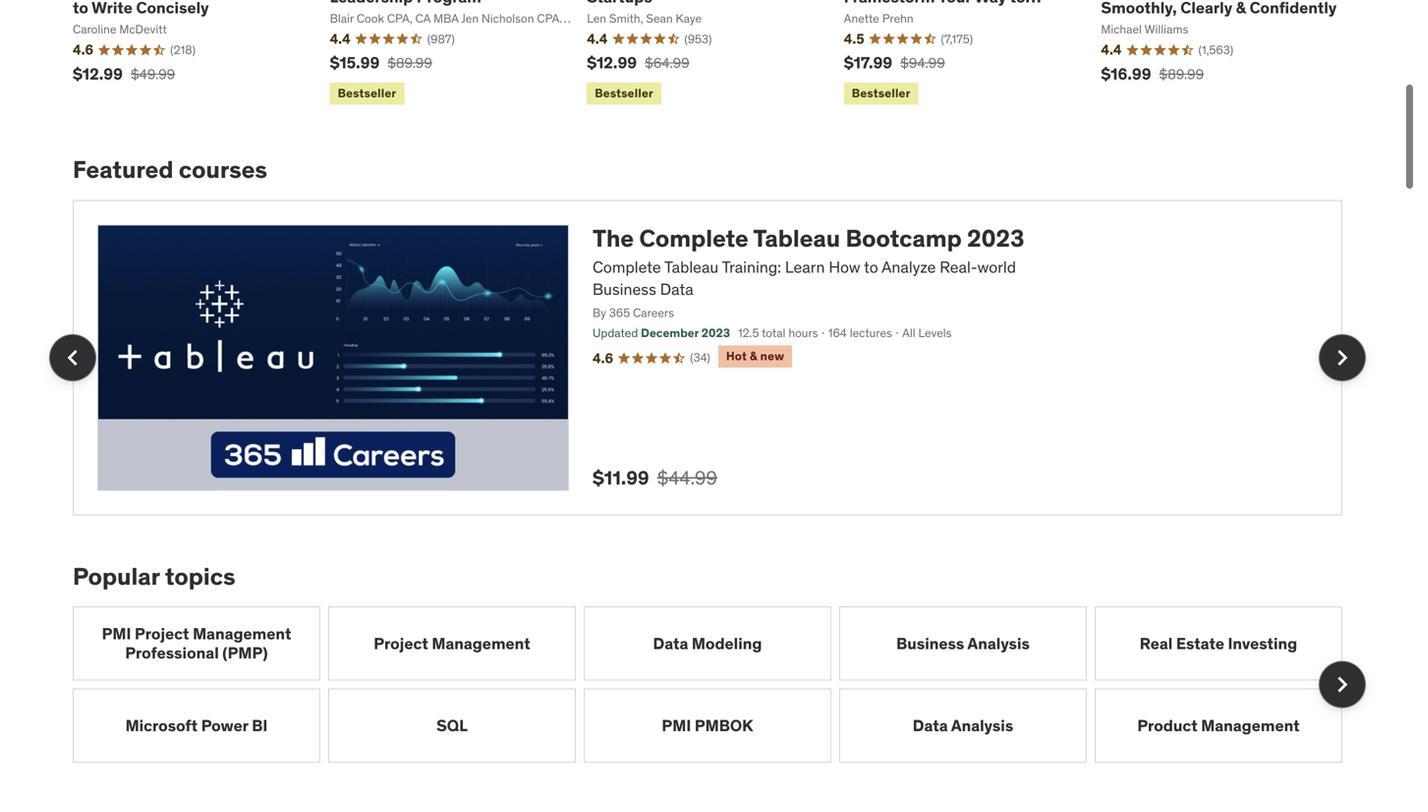 Task type: locate. For each thing, give the bounding box(es) containing it.
tableau up careers
[[664, 256, 719, 276]]

complete down the
[[593, 256, 661, 276]]

0 vertical spatial 2023
[[967, 222, 1025, 252]]

2023 up the (34)
[[702, 325, 730, 340]]

microsoft
[[125, 714, 198, 735]]

hot
[[726, 347, 747, 363]]

professional
[[125, 642, 219, 662]]

&
[[750, 347, 758, 363]]

2 horizontal spatial management
[[1201, 714, 1300, 735]]

carousel element for popular topics
[[73, 606, 1366, 762]]

real-
[[940, 256, 978, 276]]

management up sql
[[432, 632, 530, 652]]

data left modeling
[[653, 632, 688, 652]]

business analysis
[[897, 632, 1030, 652]]

analysis inside 'data analysis' link
[[951, 714, 1014, 735]]

0 vertical spatial carousel element
[[49, 199, 1366, 514]]

levels
[[919, 325, 952, 340]]

pmi project management professional (pmp) link
[[73, 606, 320, 680]]

0 vertical spatial business
[[593, 278, 657, 298]]

business up data analysis
[[897, 632, 965, 652]]

164 lectures
[[828, 325, 892, 340]]

microsoft power bi link
[[73, 688, 320, 762]]

estate
[[1176, 632, 1225, 652]]

1 vertical spatial analysis
[[951, 714, 1014, 735]]

data up careers
[[660, 278, 694, 298]]

0 horizontal spatial management
[[193, 623, 291, 643]]

product management link
[[1095, 688, 1343, 762]]

0 vertical spatial pmi
[[102, 623, 131, 643]]

1 horizontal spatial 2023
[[967, 222, 1025, 252]]

pmi inside pmi project management professional (pmp)
[[102, 623, 131, 643]]

total
[[762, 325, 786, 340]]

pmi pmbok link
[[584, 688, 832, 762]]

data analysis
[[913, 714, 1014, 735]]

0 horizontal spatial project
[[135, 623, 189, 643]]

analysis up data analysis
[[968, 632, 1030, 652]]

1 vertical spatial carousel element
[[73, 606, 1366, 762]]

2 vertical spatial data
[[913, 714, 948, 735]]

project management
[[374, 632, 530, 652]]

sql
[[436, 714, 468, 735]]

updated
[[593, 325, 638, 340]]

next image
[[1327, 668, 1358, 700]]

courses
[[179, 154, 267, 183]]

business analysis link
[[839, 606, 1087, 680]]

carousel element
[[49, 199, 1366, 514], [73, 606, 1366, 762]]

project up sql "link"
[[374, 632, 428, 652]]

bootcamp
[[846, 222, 962, 252]]

analysis
[[968, 632, 1030, 652], [951, 714, 1014, 735]]

project
[[135, 623, 189, 643], [374, 632, 428, 652]]

management
[[193, 623, 291, 643], [432, 632, 530, 652], [1201, 714, 1300, 735]]

tableau
[[753, 222, 841, 252], [664, 256, 719, 276]]

popular
[[73, 561, 160, 590]]

analysis down business analysis link
[[951, 714, 1014, 735]]

data analysis link
[[839, 688, 1087, 762]]

1 vertical spatial data
[[653, 632, 688, 652]]

1 horizontal spatial tableau
[[753, 222, 841, 252]]

1 vertical spatial business
[[897, 632, 965, 652]]

tableau up learn
[[753, 222, 841, 252]]

0 vertical spatial analysis
[[968, 632, 1030, 652]]

$11.99
[[593, 465, 649, 488]]

carousel element containing pmi project management professional (pmp)
[[73, 606, 1366, 762]]

pmi
[[102, 623, 131, 643], [662, 714, 691, 735]]

365
[[609, 304, 630, 319]]

0 horizontal spatial tableau
[[664, 256, 719, 276]]

project down "popular topics"
[[135, 623, 189, 643]]

product
[[1138, 714, 1198, 735]]

(34)
[[690, 349, 711, 364]]

1 horizontal spatial pmi
[[662, 714, 691, 735]]

business up 365 at the top left of the page
[[593, 278, 657, 298]]

business
[[593, 278, 657, 298], [897, 632, 965, 652]]

data
[[660, 278, 694, 298], [653, 632, 688, 652], [913, 714, 948, 735]]

(pmp)
[[222, 642, 268, 662]]

0 vertical spatial tableau
[[753, 222, 841, 252]]

data modeling
[[653, 632, 762, 652]]

pmi for pmi pmbok
[[662, 714, 691, 735]]

0 horizontal spatial business
[[593, 278, 657, 298]]

complete up training:
[[639, 222, 749, 252]]

2023
[[967, 222, 1025, 252], [702, 325, 730, 340]]

2023 up world
[[967, 222, 1025, 252]]

data inside the complete tableau bootcamp 2023 complete tableau training: learn how to analyze real-world business data by 365 careers
[[660, 278, 694, 298]]

1 horizontal spatial project
[[374, 632, 428, 652]]

0 horizontal spatial pmi
[[102, 623, 131, 643]]

management down topics at bottom
[[193, 623, 291, 643]]

1 vertical spatial complete
[[593, 256, 661, 276]]

0 horizontal spatial 2023
[[702, 325, 730, 340]]

pmi left pmbok
[[662, 714, 691, 735]]

1 horizontal spatial management
[[432, 632, 530, 652]]

pmi down popular
[[102, 623, 131, 643]]

all levels
[[902, 325, 952, 340]]

0 vertical spatial data
[[660, 278, 694, 298]]

carousel element containing the complete tableau bootcamp 2023
[[49, 199, 1366, 514]]

management right product at the right of page
[[1201, 714, 1300, 735]]

complete
[[639, 222, 749, 252], [593, 256, 661, 276]]

real
[[1140, 632, 1173, 652]]

microsoft power bi
[[125, 714, 268, 735]]

0 vertical spatial complete
[[639, 222, 749, 252]]

analysis inside business analysis link
[[968, 632, 1030, 652]]

data modeling link
[[584, 606, 832, 680]]

1 vertical spatial tableau
[[664, 256, 719, 276]]

data down business analysis link
[[913, 714, 948, 735]]

1 vertical spatial pmi
[[662, 714, 691, 735]]

pmi pmbok
[[662, 714, 754, 735]]



Task type: vqa. For each thing, say whether or not it's contained in the screenshot.
the 30- at the right bottom of the page
no



Task type: describe. For each thing, give the bounding box(es) containing it.
careers
[[633, 304, 674, 319]]

new
[[760, 347, 785, 363]]

pmi project management professional (pmp)
[[102, 623, 291, 662]]

featured courses
[[73, 154, 267, 183]]

real estate investing link
[[1095, 606, 1343, 680]]

popular topics
[[73, 561, 235, 590]]

power
[[201, 714, 248, 735]]

the complete tableau bootcamp 2023 complete tableau training: learn how to analyze real-world business data by 365 careers
[[593, 222, 1025, 319]]

hot & new
[[726, 347, 785, 363]]

december
[[641, 325, 699, 340]]

2023 inside the complete tableau bootcamp 2023 complete tableau training: learn how to analyze real-world business data by 365 careers
[[967, 222, 1025, 252]]

real estate investing
[[1140, 632, 1298, 652]]

12.5
[[738, 325, 759, 340]]

1 vertical spatial 2023
[[702, 325, 730, 340]]

sql link
[[328, 688, 576, 762]]

modeling
[[692, 632, 762, 652]]

featured
[[73, 154, 174, 183]]

164
[[828, 325, 847, 340]]

management inside pmi project management professional (pmp)
[[193, 623, 291, 643]]

hours
[[789, 325, 818, 340]]

business inside the complete tableau bootcamp 2023 complete tableau training: learn how to analyze real-world business data by 365 careers
[[593, 278, 657, 298]]

lectures
[[850, 325, 892, 340]]

carousel element for featured courses
[[49, 199, 1366, 514]]

world
[[978, 256, 1016, 276]]

1 horizontal spatial business
[[897, 632, 965, 652]]

data for data analysis
[[913, 714, 948, 735]]

project inside pmi project management professional (pmp)
[[135, 623, 189, 643]]

12.5 total hours
[[738, 325, 818, 340]]

updated december 2023
[[593, 325, 730, 340]]

the
[[593, 222, 634, 252]]

all
[[902, 325, 916, 340]]

data for data modeling
[[653, 632, 688, 652]]

pmi for pmi project management professional (pmp)
[[102, 623, 131, 643]]

product management
[[1138, 714, 1300, 735]]

analyze
[[882, 256, 936, 276]]

to
[[864, 256, 878, 276]]

next image
[[1327, 341, 1358, 372]]

topics
[[165, 561, 235, 590]]

how
[[829, 256, 861, 276]]

previous image
[[57, 341, 88, 372]]

training:
[[722, 256, 781, 276]]

$11.99 $44.99
[[593, 465, 718, 488]]

analysis for data analysis
[[951, 714, 1014, 735]]

pmbok
[[695, 714, 754, 735]]

learn
[[785, 256, 825, 276]]

analysis for business analysis
[[968, 632, 1030, 652]]

investing
[[1228, 632, 1298, 652]]

project management link
[[328, 606, 576, 680]]

management for project management
[[432, 632, 530, 652]]

bi
[[252, 714, 268, 735]]

by
[[593, 304, 606, 319]]

management for product management
[[1201, 714, 1300, 735]]

4.6
[[593, 348, 614, 366]]

$44.99
[[657, 465, 718, 488]]



